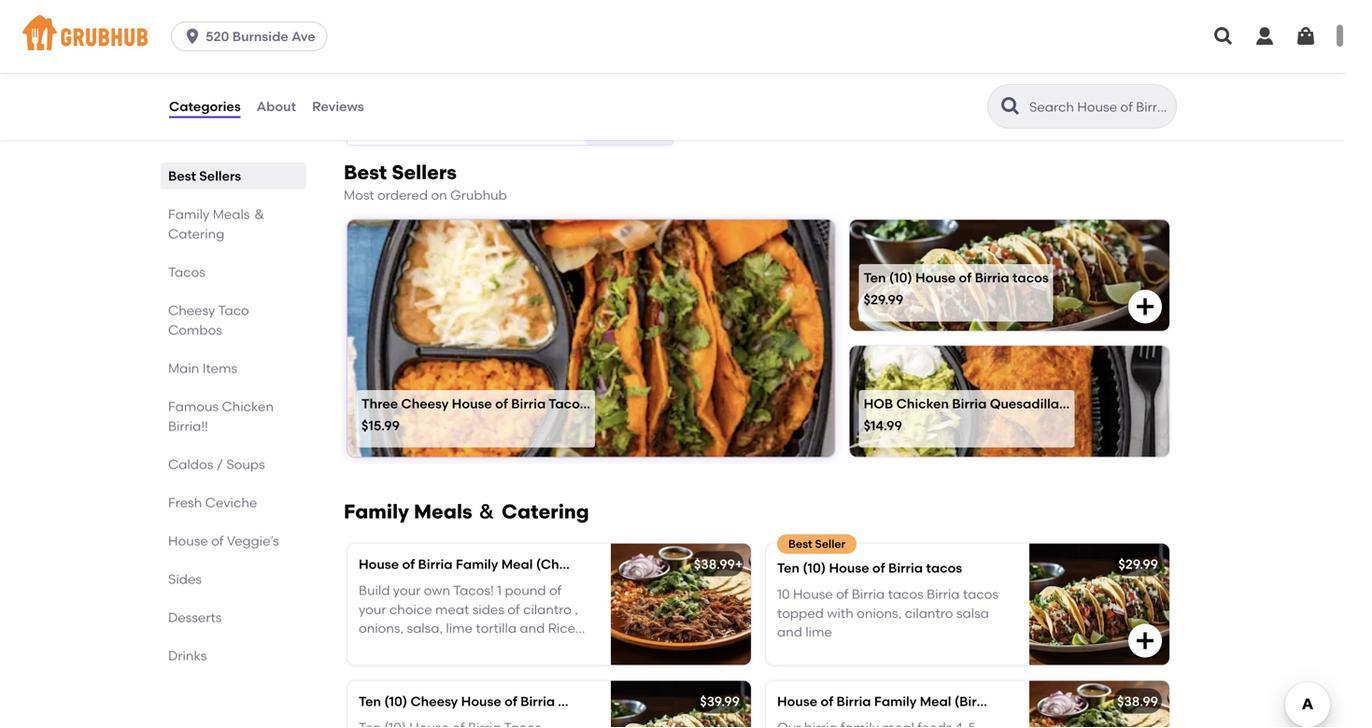 Task type: locate. For each thing, give the bounding box(es) containing it.
tacos!
[[453, 583, 494, 599]]

of
[[521, 57, 533, 73], [959, 270, 972, 286], [495, 396, 508, 412], [211, 534, 224, 549], [402, 557, 415, 573], [590, 557, 603, 573], [873, 561, 886, 576], [549, 583, 562, 599], [836, 587, 849, 603], [508, 602, 520, 618], [505, 694, 518, 710], [821, 694, 834, 710]]

onions,
[[857, 606, 902, 622], [359, 621, 404, 637]]

(10) inside ten (10) house of birria tacos $29.99
[[890, 270, 913, 286]]

svg image inside 520 burnside ave button
[[183, 27, 202, 46]]

1 vertical spatial ten
[[777, 561, 800, 576]]

cheesy down feeds
[[411, 694, 458, 710]]

cheesy
[[168, 303, 215, 319], [401, 396, 449, 412], [411, 694, 458, 710]]

meal for (choice
[[502, 557, 533, 573]]

house inside three cheesy house of birria taco... $15.99
[[452, 396, 492, 412]]

0 horizontal spatial chicken
[[222, 399, 274, 415]]

family meals ＆ catering
[[168, 207, 266, 242], [344, 500, 589, 524]]

0 horizontal spatial sellers
[[199, 168, 241, 184]]

house
[[916, 270, 956, 286], [452, 396, 492, 412], [168, 534, 208, 549], [359, 557, 399, 573], [829, 561, 870, 576], [793, 587, 833, 603], [461, 694, 502, 710], [777, 694, 818, 710]]

categories
[[169, 98, 241, 114]]

taco...
[[549, 396, 591, 412]]

2 vertical spatial cheesy
[[411, 694, 458, 710]]

1 horizontal spatial $29.99
[[1119, 557, 1159, 573]]

of inside offer valid on first orders of $15 or more.
[[521, 57, 533, 73]]

meal left (birria)
[[920, 694, 952, 710]]

1 horizontal spatial meals
[[414, 500, 473, 524]]

1 vertical spatial your
[[359, 602, 386, 618]]

cilantro inside build your own tacos!  1 pound of your choice meat  sides of cilantro , onions, salsa, lime tortilla  and rice and beans feeds 4-5 people
[[523, 602, 572, 618]]

veggie's
[[227, 534, 279, 549]]

tacos down rice
[[558, 694, 596, 710]]

sellers inside best sellers most ordered on grubhub
[[392, 161, 457, 185]]

ten for ten (10) cheesy house of birria tacos
[[359, 694, 381, 710]]

0 horizontal spatial lime
[[446, 621, 473, 637]]

0 vertical spatial $29.99
[[864, 292, 904, 308]]

chicken inside hob chicken birria quesadilla... $14.99
[[897, 396, 949, 412]]

1 horizontal spatial your
[[393, 583, 421, 599]]

1 horizontal spatial $38.99
[[1118, 694, 1159, 710]]

$15
[[536, 57, 556, 73]]

chicken for hob
[[897, 396, 949, 412]]

0 vertical spatial ten
[[864, 270, 886, 286]]

cheesy up combos
[[168, 303, 215, 319]]

your down build
[[359, 602, 386, 618]]

0 vertical spatial cheesy
[[168, 303, 215, 319]]

0 vertical spatial your
[[393, 583, 421, 599]]

meat
[[435, 602, 469, 618]]

0 vertical spatial $38.99
[[694, 557, 735, 573]]

chicken down items
[[222, 399, 274, 415]]

and up "people" at the left bottom of page
[[520, 621, 545, 637]]

0 horizontal spatial cilantro
[[523, 602, 572, 618]]

tortilla
[[476, 621, 517, 637]]

sellers for best sellers
[[199, 168, 241, 184]]

chicken right hob
[[897, 396, 949, 412]]

0 horizontal spatial $29.99
[[864, 292, 904, 308]]

tacos up cheesy taco combos at the left of page
[[168, 264, 205, 280]]

10 house of birria tacos  birria tacos topped with onions, cilantro salsa and lime
[[777, 587, 999, 641]]

520 burnside ave
[[206, 29, 316, 44]]

family meals ＆ catering up house of birria family meal (choice of meat)
[[344, 500, 589, 524]]

1 vertical spatial on
[[431, 187, 447, 203]]

1 horizontal spatial best
[[344, 161, 387, 185]]

0 horizontal spatial best
[[168, 168, 196, 184]]

1 vertical spatial catering
[[502, 500, 589, 524]]

0 vertical spatial (10)
[[890, 270, 913, 286]]

build
[[359, 583, 390, 599]]

best up most
[[344, 161, 387, 185]]

taco
[[218, 303, 249, 319]]

ten (10) cheesy house of birria tacos image
[[611, 682, 751, 728]]

0 horizontal spatial ten
[[359, 694, 381, 710]]

best sellers
[[168, 168, 241, 184]]

sellers up 'ordered'
[[392, 161, 457, 185]]

meals up house of birria family meal (choice of meat)
[[414, 500, 473, 524]]

chicken inside the 'famous chicken birria!!'
[[222, 399, 274, 415]]

hob
[[864, 396, 894, 412]]

(10) for ten (10) cheesy house of birria tacos
[[384, 694, 408, 710]]

offer
[[363, 57, 395, 73]]

1 on from the top
[[431, 57, 447, 73]]

ten
[[864, 270, 886, 286], [777, 561, 800, 576], [359, 694, 381, 710]]

best down categories button
[[168, 168, 196, 184]]

ten for ten (10) house of birria tacos $29.99
[[864, 270, 886, 286]]

$29.99 inside ten (10) house of birria tacos $29.99
[[864, 292, 904, 308]]

ten (10) house of birria tacos image
[[1030, 544, 1170, 666]]

beans
[[387, 640, 426, 656]]

2 vertical spatial ten
[[359, 694, 381, 710]]

search icon image
[[1000, 95, 1022, 118]]

tacos
[[1013, 270, 1049, 286], [926, 561, 963, 576], [888, 587, 924, 603], [963, 587, 999, 603]]

$14.99
[[864, 418, 902, 434]]

fresh
[[168, 495, 202, 511]]

tacos
[[168, 264, 205, 280], [558, 694, 596, 710]]

salsa
[[957, 606, 989, 622]]

on
[[431, 57, 447, 73], [431, 187, 447, 203]]

svg image
[[1254, 25, 1276, 48], [1134, 630, 1157, 653]]

meal
[[502, 557, 533, 573], [920, 694, 952, 710]]

1 horizontal spatial ten
[[777, 561, 800, 576]]

0 horizontal spatial (10)
[[384, 694, 408, 710]]

best for best seller
[[789, 538, 813, 551]]

and left 'beans'
[[359, 640, 384, 656]]

salsa,
[[407, 621, 443, 637]]

(choice
[[536, 557, 587, 573]]

house of birria family meal (birria) image
[[1030, 682, 1170, 728]]

soups
[[226, 457, 265, 473]]

$29.99
[[864, 292, 904, 308], [1119, 557, 1159, 573]]

meal for (birria)
[[920, 694, 952, 710]]

1 horizontal spatial (10)
[[803, 561, 826, 576]]

2 horizontal spatial and
[[777, 625, 803, 641]]

house of veggie's
[[168, 534, 279, 549]]

lime down the topped
[[806, 625, 833, 641]]

1 horizontal spatial onions,
[[857, 606, 902, 622]]

2 on from the top
[[431, 187, 447, 203]]

ten inside ten (10) house of birria tacos $29.99
[[864, 270, 886, 286]]

$38.99 +
[[694, 557, 743, 573]]

your
[[393, 583, 421, 599], [359, 602, 386, 618]]

ave
[[292, 29, 316, 44]]

meal up pound at the left
[[502, 557, 533, 573]]

1 vertical spatial ＆
[[477, 500, 497, 524]]

10
[[777, 587, 790, 603]]

$15.99
[[362, 418, 400, 434]]

cilantro
[[523, 602, 572, 618], [905, 606, 954, 622]]

1 vertical spatial svg image
[[1134, 630, 1157, 653]]

4-
[[467, 640, 480, 656]]

best
[[344, 161, 387, 185], [168, 168, 196, 184], [789, 538, 813, 551]]

on left first
[[431, 57, 447, 73]]

1 vertical spatial cheesy
[[401, 396, 449, 412]]

1 horizontal spatial family meals ＆ catering
[[344, 500, 589, 524]]

on right 'ordered'
[[431, 187, 447, 203]]

desserts
[[168, 610, 222, 626]]

1 horizontal spatial catering
[[502, 500, 589, 524]]

2 horizontal spatial ten
[[864, 270, 886, 286]]

fresh ceviche
[[168, 495, 257, 511]]

birria
[[975, 270, 1010, 286], [511, 396, 546, 412], [952, 396, 987, 412], [418, 557, 453, 573], [889, 561, 923, 576], [852, 587, 885, 603], [927, 587, 960, 603], [521, 694, 555, 710], [837, 694, 871, 710]]

1 horizontal spatial svg image
[[1254, 25, 1276, 48]]

sellers down categories button
[[199, 168, 241, 184]]

best left 'seller'
[[789, 538, 813, 551]]

0 horizontal spatial ＆
[[253, 207, 266, 222]]

(10) for ten (10) house of birria tacos $29.99
[[890, 270, 913, 286]]

best sellers most ordered on grubhub
[[344, 161, 507, 203]]

hob chicken birria quesadilla... $14.99
[[864, 396, 1070, 434]]

and down the topped
[[777, 625, 803, 641]]

cheesy right three at the left of the page
[[401, 396, 449, 412]]

family meals ＆ catering down best sellers at the top left of the page
[[168, 207, 266, 242]]

0 horizontal spatial meals
[[213, 207, 250, 222]]

family down best sellers at the top left of the page
[[168, 207, 210, 222]]

2 horizontal spatial (10)
[[890, 270, 913, 286]]

lime inside build your own tacos!  1 pound of your choice meat  sides of cilantro , onions, salsa, lime tortilla  and rice and beans feeds 4-5 people
[[446, 621, 473, 637]]

0 vertical spatial tacos
[[168, 264, 205, 280]]

meals down best sellers at the top left of the page
[[213, 207, 250, 222]]

combos
[[168, 322, 222, 338]]

catering inside family meals ＆ catering
[[168, 226, 225, 242]]

0 vertical spatial svg image
[[1254, 25, 1276, 48]]

1 horizontal spatial lime
[[806, 625, 833, 641]]

house of birria family meal (choice of meat) image
[[611, 544, 751, 666]]

svg image
[[1213, 25, 1235, 48], [1295, 25, 1318, 48], [183, 27, 202, 46], [1134, 296, 1157, 318]]

0 vertical spatial catering
[[168, 226, 225, 242]]

1 horizontal spatial sellers
[[392, 161, 457, 185]]

0 horizontal spatial onions,
[[359, 621, 404, 637]]

sides
[[473, 602, 505, 618]]

＆
[[253, 207, 266, 222], [477, 500, 497, 524]]

cilantro left salsa
[[905, 606, 954, 622]]

family
[[168, 207, 210, 222], [344, 500, 409, 524], [456, 557, 498, 573], [875, 694, 917, 710]]

onions, up 'beans'
[[359, 621, 404, 637]]

0 vertical spatial on
[[431, 57, 447, 73]]

0 vertical spatial family meals ＆ catering
[[168, 207, 266, 242]]

more.
[[379, 76, 415, 92]]

0 horizontal spatial and
[[359, 640, 384, 656]]

ten (10) house of birria tacos $29.99
[[864, 270, 1049, 308]]

1 horizontal spatial ＆
[[477, 500, 497, 524]]

famous
[[168, 399, 219, 415]]

categories button
[[168, 73, 242, 140]]

$39.99
[[700, 694, 740, 710]]

grubhub
[[450, 187, 507, 203]]

cheesy taco combos
[[168, 303, 249, 338]]

main navigation navigation
[[0, 0, 1346, 73]]

onions, inside 10 house of birria tacos  birria tacos topped with onions, cilantro salsa and lime
[[857, 606, 902, 622]]

pound
[[505, 583, 546, 599]]

house of birria family meal (choice of meat)
[[359, 557, 644, 573]]

chicken for famous
[[222, 399, 274, 415]]

promo image
[[587, 49, 655, 117]]

your up choice
[[393, 583, 421, 599]]

1 horizontal spatial chicken
[[897, 396, 949, 412]]

lime
[[446, 621, 473, 637], [806, 625, 833, 641]]

sellers
[[392, 161, 457, 185], [199, 168, 241, 184]]

svg image inside main navigation navigation
[[1254, 25, 1276, 48]]

1 vertical spatial $38.99
[[1118, 694, 1159, 710]]

meals
[[213, 207, 250, 222], [414, 500, 473, 524]]

1 vertical spatial meals
[[414, 500, 473, 524]]

cilantro up rice
[[523, 602, 572, 618]]

lime down meat
[[446, 621, 473, 637]]

best inside best sellers most ordered on grubhub
[[344, 161, 387, 185]]

ceviche
[[205, 495, 257, 511]]

1 horizontal spatial tacos
[[558, 694, 596, 710]]

2 vertical spatial (10)
[[384, 694, 408, 710]]

/
[[216, 457, 223, 473]]

(10)
[[890, 270, 913, 286], [803, 561, 826, 576], [384, 694, 408, 710]]

caldos
[[168, 457, 213, 473]]

0 horizontal spatial $38.99
[[694, 557, 735, 573]]

sellers for best sellers most ordered on grubhub
[[392, 161, 457, 185]]

reviews
[[312, 98, 364, 114]]

1 vertical spatial (10)
[[803, 561, 826, 576]]

0 horizontal spatial catering
[[168, 226, 225, 242]]

catering up (choice
[[502, 500, 589, 524]]

2 horizontal spatial best
[[789, 538, 813, 551]]

1 horizontal spatial cilantro
[[905, 606, 954, 622]]

0 vertical spatial meal
[[502, 557, 533, 573]]

meat)
[[606, 557, 644, 573]]

1 horizontal spatial meal
[[920, 694, 952, 710]]

1 vertical spatial meal
[[920, 694, 952, 710]]

catering down best sellers at the top left of the page
[[168, 226, 225, 242]]

onions, right with
[[857, 606, 902, 622]]

0 horizontal spatial meal
[[502, 557, 533, 573]]



Task type: describe. For each thing, give the bounding box(es) containing it.
tacos inside ten (10) house of birria tacos $29.99
[[1013, 270, 1049, 286]]

valid
[[398, 57, 428, 73]]

0 vertical spatial ＆
[[253, 207, 266, 222]]

0 horizontal spatial svg image
[[1134, 630, 1157, 653]]

topped
[[777, 606, 824, 622]]

of inside 10 house of birria tacos  birria tacos topped with onions, cilantro salsa and lime
[[836, 587, 849, 603]]

offer valid on first orders of $15 or more.
[[363, 57, 556, 92]]

own
[[424, 583, 450, 599]]

choice
[[390, 602, 432, 618]]

best for best sellers
[[168, 168, 196, 184]]

orders
[[477, 57, 517, 73]]

+
[[735, 557, 743, 573]]

0 horizontal spatial your
[[359, 602, 386, 618]]

with
[[827, 606, 854, 622]]

on inside best sellers most ordered on grubhub
[[431, 187, 447, 203]]

famous chicken birria!!
[[168, 399, 274, 435]]

house inside 10 house of birria tacos  birria tacos topped with onions, cilantro salsa and lime
[[793, 587, 833, 603]]

most
[[344, 187, 374, 203]]

1 horizontal spatial and
[[520, 621, 545, 637]]

and inside 10 house of birria tacos  birria tacos topped with onions, cilantro salsa and lime
[[777, 625, 803, 641]]

ten (10) cheesy house of birria tacos
[[359, 694, 596, 710]]

people
[[491, 640, 535, 656]]

family up build
[[344, 500, 409, 524]]

feeds
[[430, 640, 464, 656]]

seller
[[815, 538, 846, 551]]

three
[[362, 396, 398, 412]]

Search House of Birria  search field
[[1028, 98, 1171, 116]]

main items
[[168, 361, 237, 377]]

0 horizontal spatial tacos
[[168, 264, 205, 280]]

family left (birria)
[[875, 694, 917, 710]]

first
[[451, 57, 474, 73]]

items
[[203, 361, 237, 377]]

caldos / soups
[[168, 457, 265, 473]]

0 vertical spatial meals
[[213, 207, 250, 222]]

about button
[[256, 73, 297, 140]]

cheesy inside three cheesy house of birria taco... $15.99
[[401, 396, 449, 412]]

$38.99 for $38.99
[[1118, 694, 1159, 710]]

house of birria family meal (birria)
[[777, 694, 999, 710]]

birria inside hob chicken birria quesadilla... $14.99
[[952, 396, 987, 412]]

cheesy inside cheesy taco combos
[[168, 303, 215, 319]]

onions, inside build your own tacos!  1 pound of your choice meat  sides of cilantro , onions, salsa, lime tortilla  and rice and beans feeds 4-5 people
[[359, 621, 404, 637]]

ten for ten (10) house of birria tacos
[[777, 561, 800, 576]]

(birria)
[[955, 694, 999, 710]]

best for best sellers most ordered on grubhub
[[344, 161, 387, 185]]

rice
[[548, 621, 576, 637]]

cilantro inside 10 house of birria tacos  birria tacos topped with onions, cilantro salsa and lime
[[905, 606, 954, 622]]

1 vertical spatial tacos
[[558, 694, 596, 710]]

$38.99 for $38.99 +
[[694, 557, 735, 573]]

birria inside three cheesy house of birria taco... $15.99
[[511, 396, 546, 412]]

520
[[206, 29, 229, 44]]

birria inside ten (10) house of birria tacos $29.99
[[975, 270, 1010, 286]]

5
[[480, 640, 488, 656]]

house inside ten (10) house of birria tacos $29.99
[[916, 270, 956, 286]]

or
[[363, 76, 376, 92]]

of inside ten (10) house of birria tacos $29.99
[[959, 270, 972, 286]]

burnside
[[232, 29, 289, 44]]

ordered
[[378, 187, 428, 203]]

0 horizontal spatial family meals ＆ catering
[[168, 207, 266, 242]]

reviews button
[[311, 73, 365, 140]]

,
[[575, 602, 578, 618]]

drinks
[[168, 649, 207, 664]]

build your own tacos!  1 pound of your choice meat  sides of cilantro , onions, salsa, lime tortilla  and rice and beans feeds 4-5 people
[[359, 583, 578, 656]]

of inside three cheesy house of birria taco... $15.99
[[495, 396, 508, 412]]

quesadilla...
[[990, 396, 1070, 412]]

520 burnside ave button
[[171, 21, 335, 51]]

sides
[[168, 572, 202, 588]]

about
[[257, 98, 296, 114]]

best seller
[[789, 538, 846, 551]]

birria!!
[[168, 419, 208, 435]]

1 vertical spatial $29.99
[[1119, 557, 1159, 573]]

(10) for ten (10) house of birria tacos
[[803, 561, 826, 576]]

lime inside 10 house of birria tacos  birria tacos topped with onions, cilantro salsa and lime
[[806, 625, 833, 641]]

family up tacos!
[[456, 557, 498, 573]]

three cheesy house of birria taco... $15.99
[[362, 396, 591, 434]]

1 vertical spatial family meals ＆ catering
[[344, 500, 589, 524]]

1
[[497, 583, 502, 599]]

family inside family meals ＆ catering
[[168, 207, 210, 222]]

main
[[168, 361, 199, 377]]

ten (10) house of birria tacos
[[777, 561, 963, 576]]

on inside offer valid on first orders of $15 or more.
[[431, 57, 447, 73]]



Task type: vqa. For each thing, say whether or not it's contained in the screenshot.
the grilled corresponding to Grilled Cheese Nacho Fries - Beef, Spicy
no



